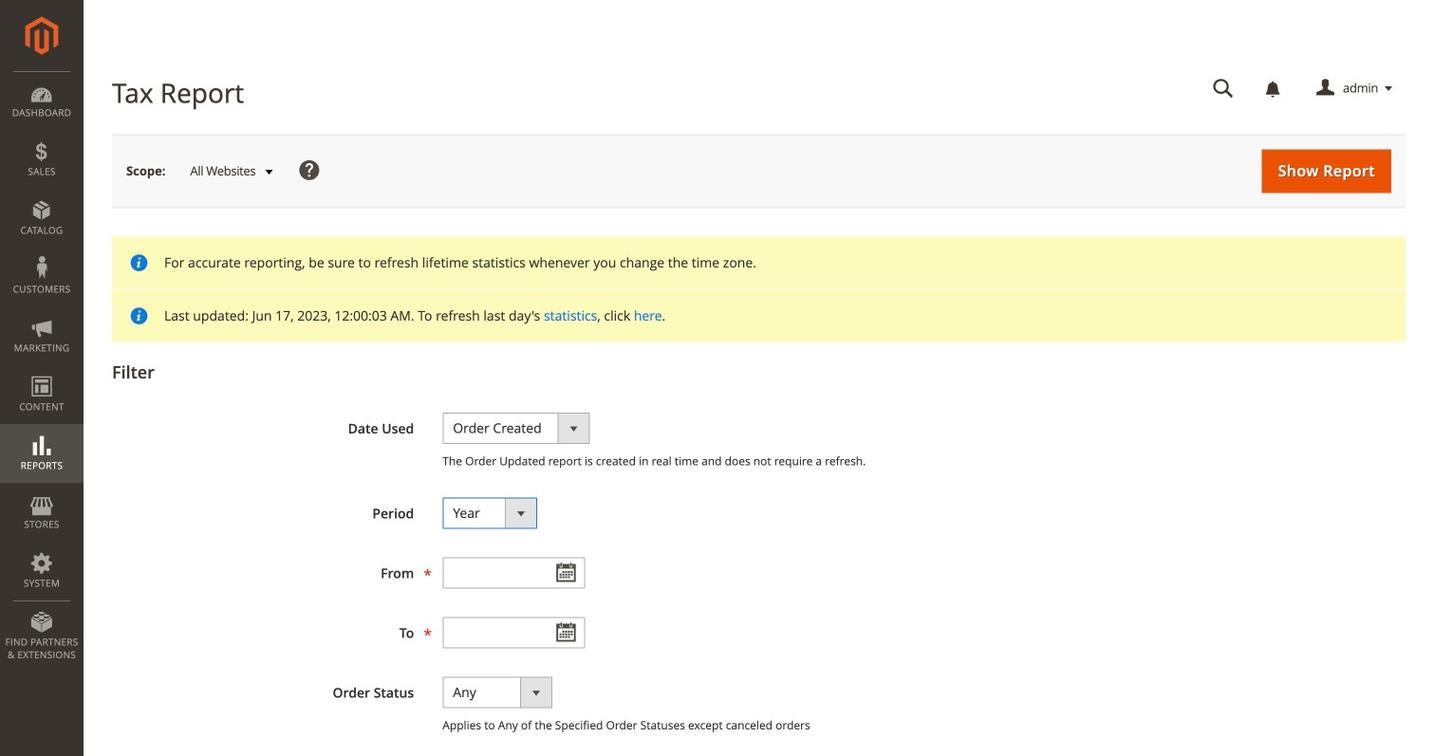 Task type: locate. For each thing, give the bounding box(es) containing it.
None text field
[[1200, 72, 1247, 105]]

None text field
[[443, 558, 585, 589], [443, 617, 585, 649], [443, 558, 585, 589], [443, 617, 585, 649]]

menu bar
[[0, 71, 84, 671]]

magento admin panel image
[[25, 16, 58, 55]]



